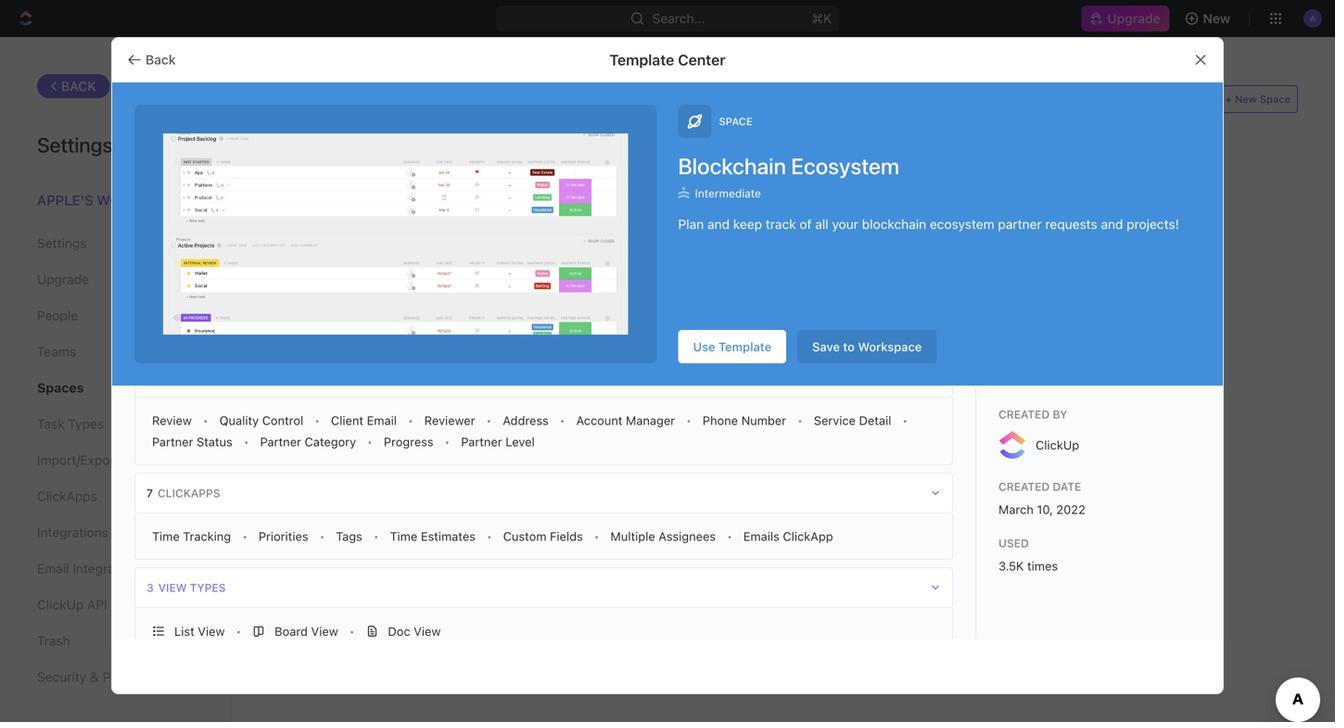 Task type: vqa. For each thing, say whether or not it's contained in the screenshot.
3.5K
yes



Task type: locate. For each thing, give the bounding box(es) containing it.
inaccessible spaces
[[561, 91, 728, 109]]

created
[[999, 408, 1050, 421], [999, 480, 1050, 493]]

clickup api
[[37, 597, 107, 612]]

0 horizontal spatial upgrade link
[[37, 264, 194, 295]]

and right requests
[[1101, 216, 1123, 232]]

settings
[[37, 133, 113, 157], [37, 236, 87, 251]]

spaces down teams
[[37, 380, 84, 395]]

• up status
[[203, 414, 208, 427]]

quality control
[[219, 414, 303, 427]]

created up 'march'
[[999, 480, 1050, 493]]

center
[[678, 51, 726, 69]]

new button
[[1177, 4, 1242, 33]]

spaces left (1)
[[269, 91, 325, 109]]

• for time estimates
[[487, 530, 492, 543]]

1 partner from the left
[[152, 435, 193, 449]]

people
[[37, 308, 78, 323]]

+
[[1226, 93, 1232, 105]]

• for progress
[[445, 435, 450, 448]]

• for multiple assignees
[[727, 530, 732, 543]]

1 horizontal spatial space
[[1260, 93, 1291, 105]]

1 horizontal spatial time
[[390, 529, 418, 543]]

upgrade
[[1107, 11, 1161, 26], [37, 272, 89, 287]]

1 vertical spatial settings
[[37, 236, 87, 251]]

space up blockchain
[[719, 115, 753, 127]]

spaces down center
[[668, 91, 724, 109]]

time left the estimates
[[390, 529, 418, 543]]

security
[[37, 669, 86, 685]]

0 vertical spatial clickup
[[1036, 438, 1079, 452]]

manager
[[626, 414, 675, 427]]

• for priorities
[[320, 530, 325, 543]]

apple's
[[37, 192, 93, 208]]

partner down the control
[[260, 435, 301, 449]]

workspace up settings link
[[97, 192, 182, 208]]

1 horizontal spatial partner
[[260, 435, 301, 449]]

• left tags
[[320, 530, 325, 543]]

0 vertical spatial new
[[1203, 11, 1230, 26]]

template
[[610, 51, 674, 69], [719, 340, 772, 354]]

settings down apple's
[[37, 236, 87, 251]]

0 horizontal spatial workspace
[[97, 192, 182, 208]]

service detail
[[814, 414, 891, 427]]

time estimates
[[390, 529, 476, 543]]

new inside button
[[1203, 11, 1230, 26]]

1 horizontal spatial template
[[719, 340, 772, 354]]

task types
[[37, 416, 104, 432]]

1 horizontal spatial new
[[1203, 11, 1230, 26]]

workspace
[[97, 192, 182, 208], [858, 340, 922, 354]]

created left by
[[999, 408, 1050, 421]]

upgrade inside settings 'element'
[[37, 272, 89, 287]]

upgrade left "new" button
[[1107, 11, 1161, 26]]

• for tags
[[374, 530, 379, 543]]

integrations
[[37, 525, 108, 540]]

0 horizontal spatial template
[[610, 51, 674, 69]]

your
[[832, 216, 859, 232]]

used
[[999, 537, 1029, 550]]

&
[[90, 669, 99, 685]]

new right the +
[[1235, 93, 1257, 105]]

0 vertical spatial created
[[999, 408, 1050, 421]]

0 horizontal spatial view
[[198, 625, 225, 638]]

• right tags
[[374, 530, 379, 543]]

settings up apple's
[[37, 133, 113, 157]]

2 vertical spatial new
[[125, 418, 149, 431]]

date
[[1053, 480, 1081, 493]]

1 horizontal spatial and
[[1101, 216, 1123, 232]]

status
[[197, 435, 233, 449]]

import/export link
[[37, 445, 194, 476]]

0 horizontal spatial new
[[125, 418, 149, 431]]

0 vertical spatial upgrade link
[[1082, 6, 1170, 32]]

new up the +
[[1203, 11, 1230, 26]]

• left service
[[798, 414, 803, 427]]

track
[[766, 216, 796, 232]]

category
[[305, 435, 356, 449]]

space right the +
[[1260, 93, 1291, 105]]

1 horizontal spatial workspace
[[858, 340, 922, 354]]

board
[[275, 625, 308, 638]]

2 horizontal spatial new
[[1235, 93, 1257, 105]]

created date march 10, 2022
[[999, 480, 1086, 516]]

time for time estimates
[[390, 529, 418, 543]]

partner
[[998, 216, 1042, 232]]

view right 'board'
[[311, 625, 338, 638]]

0 horizontal spatial time
[[152, 529, 180, 543]]

control
[[262, 414, 303, 427]]

archived spaces (0)
[[375, 91, 533, 109]]

clickup
[[1036, 438, 1079, 452], [37, 597, 84, 612]]

spaces left (0)
[[453, 91, 509, 109]]

email
[[367, 414, 397, 427], [37, 561, 69, 576]]

created inside created date march 10, 2022
[[999, 480, 1050, 493]]

partner
[[152, 435, 193, 449], [260, 435, 301, 449], [461, 435, 502, 449]]

• right address
[[560, 414, 565, 427]]

upgrade link down settings link
[[37, 264, 194, 295]]

0 horizontal spatial email
[[37, 561, 69, 576]]

1 created from the top
[[999, 408, 1050, 421]]

1 vertical spatial upgrade link
[[37, 264, 194, 295]]

clickup down by
[[1036, 438, 1079, 452]]

3 view from the left
[[414, 625, 441, 638]]

• for service detail
[[903, 414, 908, 427]]

apple's workspace
[[37, 192, 182, 208]]

workspace right to
[[858, 340, 922, 354]]

• down reviewer
[[445, 435, 450, 448]]

view right doc
[[414, 625, 441, 638]]

plan
[[678, 216, 704, 232]]

view right list
[[198, 625, 225, 638]]

• up progress
[[408, 414, 413, 427]]

clickup inside clickup api link
[[37, 597, 84, 612]]

template right use
[[719, 340, 772, 354]]

• left custom
[[487, 530, 492, 543]]

template up inaccessible spaces
[[610, 51, 674, 69]]

2 partner from the left
[[260, 435, 301, 449]]

teams
[[37, 344, 76, 359]]

• up partner category
[[315, 414, 320, 427]]

1 view from the left
[[198, 625, 225, 638]]

0 vertical spatial settings
[[37, 133, 113, 157]]

1 horizontal spatial email
[[367, 414, 397, 427]]

• for reviewer
[[486, 414, 492, 427]]

2 view from the left
[[311, 625, 338, 638]]

1 time from the left
[[152, 529, 180, 543]]

• down "client email"
[[367, 435, 373, 448]]

partner for partner category
[[260, 435, 301, 449]]

new left review
[[125, 418, 149, 431]]

0 horizontal spatial partner
[[152, 435, 193, 449]]

3 partner from the left
[[461, 435, 502, 449]]

2 horizontal spatial partner
[[461, 435, 502, 449]]

types
[[190, 581, 226, 594]]

• right detail
[[903, 414, 908, 427]]

partner down reviewer
[[461, 435, 502, 449]]

2 time from the left
[[390, 529, 418, 543]]

time tracking
[[152, 529, 231, 543]]

• up partner level
[[486, 414, 492, 427]]

• right fields
[[594, 530, 599, 543]]

review
[[152, 414, 192, 427]]

partner down review
[[152, 435, 193, 449]]

0 vertical spatial upgrade
[[1107, 11, 1161, 26]]

time left tracking
[[152, 529, 180, 543]]

upgrade up people
[[37, 272, 89, 287]]

• for quality control
[[315, 414, 320, 427]]

2 and from the left
[[1101, 216, 1123, 232]]

1 vertical spatial email
[[37, 561, 69, 576]]

trash link
[[37, 625, 194, 657]]

blockchain
[[862, 216, 926, 232]]

• right tracking
[[242, 530, 248, 543]]

back button
[[120, 45, 187, 75]]

2 horizontal spatial view
[[414, 625, 441, 638]]

• left phone
[[686, 414, 692, 427]]

• for time tracking
[[242, 530, 248, 543]]

1 vertical spatial upgrade
[[37, 272, 89, 287]]

upgrade link left "new" button
[[1082, 6, 1170, 32]]

1 horizontal spatial view
[[311, 625, 338, 638]]

1 and from the left
[[708, 216, 730, 232]]

email up clickup api
[[37, 561, 69, 576]]

to
[[843, 340, 855, 354]]

requests
[[1045, 216, 1098, 232]]

0 horizontal spatial upgrade
[[37, 272, 89, 287]]

detail
[[859, 414, 891, 427]]

multiple
[[611, 529, 655, 543]]

view
[[198, 625, 225, 638], [311, 625, 338, 638], [414, 625, 441, 638]]

• for account manager
[[686, 414, 692, 427]]

0 vertical spatial workspace
[[97, 192, 182, 208]]

upgrade link
[[1082, 6, 1170, 32], [37, 264, 194, 295]]

email up progress
[[367, 414, 397, 427]]

1 horizontal spatial clickup
[[1036, 438, 1079, 452]]

emails
[[743, 529, 780, 543]]

1 vertical spatial template
[[719, 340, 772, 354]]

time
[[152, 529, 180, 543], [390, 529, 418, 543]]

new
[[1203, 11, 1230, 26], [1235, 93, 1257, 105], [125, 418, 149, 431]]

security & permissions
[[37, 669, 175, 685]]

1 settings from the top
[[37, 133, 113, 157]]

multiple assignees
[[611, 529, 716, 543]]

back
[[146, 52, 176, 67]]

intermediate
[[695, 187, 761, 200]]

service
[[814, 414, 856, 427]]

1 vertical spatial clickup
[[37, 597, 84, 612]]

1 horizontal spatial upgrade link
[[1082, 6, 1170, 32]]

spaces
[[269, 91, 325, 109], [453, 91, 509, 109], [668, 91, 724, 109], [37, 380, 84, 395]]

1 vertical spatial space
[[719, 115, 753, 127]]

types
[[68, 416, 104, 432]]

clickup up 'trash'
[[37, 597, 84, 612]]

• for partner category
[[367, 435, 373, 448]]

address
[[503, 414, 549, 427]]

•
[[203, 414, 208, 427], [315, 414, 320, 427], [408, 414, 413, 427], [486, 414, 492, 427], [560, 414, 565, 427], [686, 414, 692, 427], [798, 414, 803, 427], [903, 414, 908, 427], [244, 435, 249, 448], [367, 435, 373, 448], [445, 435, 450, 448], [242, 530, 248, 543], [320, 530, 325, 543], [374, 530, 379, 543], [487, 530, 492, 543], [594, 530, 599, 543], [727, 530, 732, 543], [236, 625, 241, 638], [349, 625, 355, 638]]

list
[[174, 625, 195, 638]]

0 vertical spatial space
[[1260, 93, 1291, 105]]

• down quality
[[244, 435, 249, 448]]

⌘k
[[812, 11, 832, 26]]

spaces inside settings 'element'
[[37, 380, 84, 395]]

quality
[[219, 414, 259, 427]]

partner category
[[260, 435, 356, 449]]

settings element
[[0, 37, 232, 722]]

and right plan
[[708, 216, 730, 232]]

3
[[147, 581, 154, 594]]

• for partner status
[[244, 435, 249, 448]]

• left emails
[[727, 530, 732, 543]]

spaces link
[[37, 372, 194, 404]]

task
[[37, 416, 64, 432]]

2 created from the top
[[999, 480, 1050, 493]]

of
[[800, 216, 812, 232]]

api
[[87, 597, 107, 612]]

0 horizontal spatial clickup
[[37, 597, 84, 612]]

1 vertical spatial created
[[999, 480, 1050, 493]]

0 horizontal spatial and
[[708, 216, 730, 232]]



Task type: describe. For each thing, give the bounding box(es) containing it.
view for board view
[[311, 625, 338, 638]]

view for doc view
[[414, 625, 441, 638]]

view
[[158, 581, 187, 594]]

email inside settings 'element'
[[37, 561, 69, 576]]

partner level
[[461, 435, 535, 449]]

spaces (1)
[[269, 91, 347, 109]]

email integration
[[37, 561, 137, 576]]

new inside settings 'element'
[[125, 418, 149, 431]]

archived
[[375, 91, 449, 109]]

permissions
[[103, 669, 175, 685]]

phone
[[703, 414, 738, 427]]

clickapps link
[[37, 481, 194, 512]]

• right board view
[[349, 625, 355, 638]]

2 settings from the top
[[37, 236, 87, 251]]

7
[[147, 487, 153, 500]]

+ new space
[[1226, 93, 1291, 105]]

clickapps
[[37, 489, 97, 504]]

1 vertical spatial new
[[1235, 93, 1257, 105]]

doc view
[[388, 625, 441, 638]]

client email
[[331, 414, 397, 427]]

7 clickapps
[[147, 487, 220, 500]]

email integration link
[[37, 553, 194, 585]]

all
[[815, 216, 829, 232]]

clickup for clickup api
[[37, 597, 84, 612]]

partner for partner status
[[152, 435, 193, 449]]

• for address
[[560, 414, 565, 427]]

number
[[741, 414, 786, 427]]

search...
[[652, 11, 705, 26]]

plan and keep track of all your blockchain ecosystem partner requests and projects!
[[678, 216, 1179, 232]]

clickup for clickup
[[1036, 438, 1079, 452]]

use template
[[693, 340, 772, 354]]

list view
[[174, 625, 225, 638]]

0 vertical spatial email
[[367, 414, 397, 427]]

used 3.5k times
[[999, 537, 1058, 573]]

partner for partner level
[[461, 435, 502, 449]]

1 vertical spatial workspace
[[858, 340, 922, 354]]

priorities
[[259, 529, 308, 543]]

clickapps
[[158, 487, 220, 500]]

• for phone number
[[798, 414, 803, 427]]

custom
[[503, 529, 547, 543]]

keep
[[733, 216, 762, 232]]

phone number
[[703, 414, 786, 427]]

client
[[331, 414, 364, 427]]

created for created by
[[999, 408, 1050, 421]]

march
[[999, 503, 1034, 516]]

inaccessible
[[561, 91, 664, 109]]

tracking
[[183, 529, 231, 543]]

0 vertical spatial template
[[610, 51, 674, 69]]

fields
[[550, 529, 583, 543]]

• for client email
[[408, 414, 413, 427]]

projects!
[[1127, 216, 1179, 232]]

account
[[576, 414, 623, 427]]

integrations link
[[37, 517, 194, 548]]

people link
[[37, 300, 194, 331]]

ecosystem
[[930, 216, 995, 232]]

clickapp
[[783, 529, 833, 543]]

10,
[[1037, 503, 1053, 516]]

partner status
[[152, 435, 233, 449]]

clickup api link
[[37, 589, 194, 621]]

times
[[1027, 559, 1058, 573]]

doc
[[388, 625, 410, 638]]

back
[[61, 78, 96, 94]]

save to workspace
[[812, 340, 922, 354]]

template center
[[610, 51, 726, 69]]

security & permissions link
[[37, 662, 194, 693]]

integration
[[73, 561, 137, 576]]

level
[[506, 435, 535, 449]]

3.5k
[[999, 559, 1024, 573]]

estimates
[[421, 529, 476, 543]]

teams link
[[37, 336, 194, 368]]

3 view types
[[147, 581, 226, 594]]

workspace inside settings 'element'
[[97, 192, 182, 208]]

use
[[693, 340, 715, 354]]

settings link
[[37, 228, 194, 259]]

• right list view
[[236, 625, 241, 638]]

1 horizontal spatial upgrade
[[1107, 11, 1161, 26]]

created for created date march 10, 2022
[[999, 480, 1050, 493]]

assignees
[[659, 529, 716, 543]]

import/export
[[37, 453, 119, 468]]

save
[[812, 340, 840, 354]]

blockchain
[[678, 153, 786, 179]]

trash
[[37, 633, 70, 649]]

created by
[[999, 408, 1068, 421]]

view for list view
[[198, 625, 225, 638]]

time for time tracking
[[152, 529, 180, 543]]

• for review
[[203, 414, 208, 427]]

(0)
[[513, 91, 533, 109]]

back link
[[37, 74, 110, 98]]

0 horizontal spatial space
[[719, 115, 753, 127]]

custom fields
[[503, 529, 583, 543]]

ecosystem
[[791, 153, 900, 179]]

progress
[[384, 435, 434, 449]]

• for custom fields
[[594, 530, 599, 543]]



